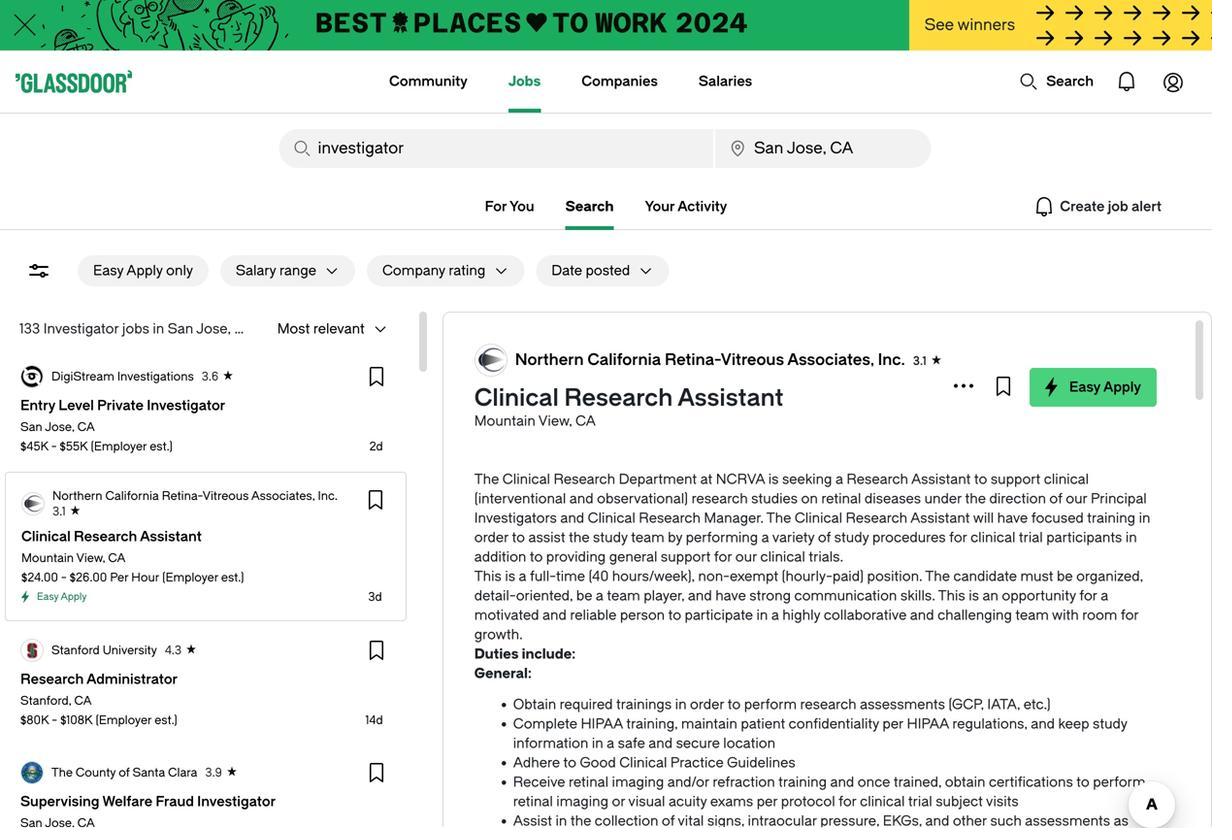 Task type: describe. For each thing, give the bounding box(es) containing it.
apply inside jobs list element
[[61, 591, 87, 603]]

person
[[620, 607, 665, 623]]

easy apply only button
[[78, 255, 209, 286]]

associates, inside jobs list element
[[251, 489, 315, 503]]

companies link
[[582, 50, 658, 113]]

1 vertical spatial team
[[607, 588, 641, 604]]

santa
[[133, 766, 165, 780]]

clinical inside obtain required trainings in order to perform research assessments (gcp, iata, etc.) complete hipaa training, maintain patient confidentiality per hipaa regulations, and keep study information in a safe and secure location adhere to good clinical practice guidelines receive retinal imaging and/or refraction training and once trained, obtain certifications to perform retinal imaging or visual acuity exams per protocol for clinical trial subject visits
[[860, 794, 906, 810]]

company rating
[[383, 263, 486, 279]]

you
[[510, 199, 535, 215]]

exempt
[[730, 569, 779, 585]]

the up (interventional
[[475, 471, 499, 487]]

4.3
[[165, 644, 182, 657]]

growth.
[[475, 627, 523, 643]]

1 horizontal spatial support
[[991, 471, 1041, 487]]

133
[[19, 321, 40, 337]]

to right certifications
[[1077, 774, 1090, 790]]

1 vertical spatial assistant
[[912, 471, 972, 487]]

$24.00
[[21, 571, 58, 585]]

the inside jobs list element
[[51, 766, 73, 780]]

retina- inside jobs list element
[[162, 489, 203, 503]]

0 horizontal spatial this
[[475, 569, 502, 585]]

once
[[858, 774, 891, 790]]

studies
[[752, 491, 798, 507]]

$80k
[[20, 714, 49, 727]]

san inside san jose, ca $45k - $55k (employer est.)
[[20, 420, 42, 434]]

the clinical research department at ncrva is seeking a research assistant to support clinical (interventional and observational) research studies on retinal diseases under the direction of our principal investigators and clinical research manager. the clinical research assistant will have focused training in order to assist the study team by performing a variety of study procedures for clinical trial participants in addition to providing general support for our clinical trials. this is a full-time (40 hours/week), non-exempt (hourly-paid) position. the candidate must be organized, detail-oriented, be a team player, and have strong communication skills. this is an opportunity for a motivated and reliable person to participate in a highly collaborative and challenging team with room for growth. duties include: general:
[[475, 471, 1151, 682]]

motivated
[[475, 607, 540, 623]]

variety
[[773, 530, 815, 546]]

a left variety
[[762, 530, 770, 546]]

1 horizontal spatial our
[[1067, 491, 1088, 507]]

acuity
[[669, 794, 707, 810]]

an
[[983, 588, 999, 604]]

protocol
[[782, 794, 836, 810]]

0 horizontal spatial our
[[736, 549, 758, 565]]

3.6
[[202, 370, 219, 384]]

obtain
[[513, 697, 557, 713]]

see
[[925, 16, 955, 34]]

maintain
[[682, 716, 738, 732]]

stanford,
[[20, 694, 71, 708]]

focused
[[1032, 510, 1085, 526]]

training inside obtain required trainings in order to perform research assessments (gcp, iata, etc.) complete hipaa training, maintain patient confidentiality per hipaa regulations, and keep study information in a safe and secure location adhere to good clinical practice guidelines receive retinal imaging and/or refraction training and once trained, obtain certifications to perform retinal imaging or visual acuity exams per protocol for clinical trial subject visits
[[779, 774, 827, 790]]

3d
[[368, 590, 382, 604]]

vitreous for northern california retina-vitreous associates, inc. logo inside the jobs list element
[[203, 489, 249, 503]]

digistream investigations
[[51, 370, 194, 384]]

2 vertical spatial assistant
[[911, 510, 971, 526]]

0 horizontal spatial imaging
[[557, 794, 609, 810]]

Search location field
[[716, 129, 932, 168]]

and down training,
[[649, 736, 673, 752]]

company
[[383, 263, 446, 279]]

collaborative
[[824, 607, 907, 623]]

practice
[[671, 755, 724, 771]]

stanford university
[[51, 644, 157, 657]]

hours/week),
[[612, 569, 695, 585]]

1 vertical spatial have
[[716, 588, 747, 604]]

0 horizontal spatial search
[[566, 199, 614, 215]]

$55k
[[60, 440, 88, 454]]

clinical down will
[[971, 530, 1016, 546]]

0 vertical spatial team
[[631, 530, 665, 546]]

search inside button
[[1047, 73, 1094, 89]]

principal
[[1091, 491, 1148, 507]]

keep
[[1059, 716, 1090, 732]]

position.
[[868, 569, 923, 585]]

1 horizontal spatial be
[[1058, 569, 1074, 585]]

open filter menu image
[[27, 259, 50, 283]]

most relevant button
[[262, 314, 365, 345]]

and down etc.) on the bottom of the page
[[1032, 716, 1056, 732]]

jobs
[[509, 73, 541, 89]]

salary range button
[[220, 255, 317, 286]]

range
[[280, 263, 317, 279]]

your
[[645, 199, 675, 215]]

san jose, ca $45k - $55k (employer est.)
[[20, 420, 173, 454]]

jose, inside san jose, ca $45k - $55k (employer est.)
[[45, 420, 75, 434]]

research down diseases
[[846, 510, 908, 526]]

1 hipaa from the left
[[581, 716, 623, 732]]

most
[[277, 321, 310, 337]]

2 hipaa from the left
[[907, 716, 950, 732]]

a up the "room"
[[1101, 588, 1109, 604]]

reliable
[[570, 607, 617, 623]]

for down under
[[950, 530, 968, 546]]

good
[[580, 755, 616, 771]]

direction
[[990, 491, 1047, 507]]

trained,
[[894, 774, 942, 790]]

0 vertical spatial is
[[769, 471, 779, 487]]

easy apply only
[[93, 263, 193, 279]]

to down investigators
[[512, 530, 525, 546]]

retinal inside the clinical research department at ncrva is seeking a research assistant to support clinical (interventional and observational) research studies on retinal diseases under the direction of our principal investigators and clinical research manager. the clinical research assistant will have focused training in order to assist the study team by performing a variety of study procedures for clinical trial participants in addition to providing general support for our clinical trials. this is a full-time (40 hours/week), non-exempt (hourly-paid) position. the candidate must be organized, detail-oriented, be a team player, and have strong communication skills. this is an opportunity for a motivated and reliable person to participate in a highly collaborative and challenging team with room for growth. duties include: general:
[[822, 491, 862, 507]]

activity
[[678, 199, 728, 215]]

1 horizontal spatial northern california retina-vitreous associates, inc. logo image
[[476, 345, 507, 376]]

1 horizontal spatial jose,
[[196, 321, 231, 337]]

hour
[[131, 571, 159, 585]]

easy apply inside button
[[1070, 379, 1142, 395]]

northern for northern california retina-vitreous associates, inc. logo inside the jobs list element
[[52, 489, 102, 503]]

0 vertical spatial associates,
[[788, 351, 875, 369]]

and up providing
[[570, 491, 594, 507]]

- for $55k
[[51, 440, 57, 454]]

none field "search location"
[[716, 129, 932, 168]]

vitreous for the rightmost northern california retina-vitreous associates, inc. logo
[[721, 351, 785, 369]]

2 vertical spatial team
[[1016, 607, 1050, 623]]

trial inside obtain required trainings in order to perform research assessments (gcp, iata, etc.) complete hipaa training, maintain patient confidentiality per hipaa regulations, and keep study information in a safe and secure location adhere to good clinical practice guidelines receive retinal imaging and/or refraction training and once trained, obtain certifications to perform retinal imaging or visual acuity exams per protocol for clinical trial subject visits
[[909, 794, 933, 810]]

a down the strong
[[772, 607, 780, 623]]

duties
[[475, 646, 519, 662]]

0 horizontal spatial study
[[593, 530, 628, 546]]

rating
[[449, 263, 486, 279]]

research inside obtain required trainings in order to perform research assessments (gcp, iata, etc.) complete hipaa training, maintain patient confidentiality per hipaa regulations, and keep study information in a safe and secure location adhere to good clinical practice guidelines receive retinal imaging and/or refraction training and once trained, obtain certifications to perform retinal imaging or visual acuity exams per protocol for clinical trial subject visits
[[801, 697, 857, 713]]

jobs link
[[509, 50, 541, 113]]

trials.
[[809, 549, 844, 565]]

1 vertical spatial be
[[577, 588, 593, 604]]

0 horizontal spatial the
[[569, 530, 590, 546]]

(employer inside stanford, ca $80k - $108k (employer est.)
[[96, 714, 152, 727]]

clinical down variety
[[761, 549, 806, 565]]

participate
[[685, 607, 754, 623]]

stanford, ca $80k - $108k (employer est.)
[[20, 694, 178, 727]]

most relevant
[[277, 321, 365, 337]]

assessments
[[860, 697, 946, 713]]

california inside jobs list element
[[105, 489, 159, 503]]

ncrva
[[716, 471, 765, 487]]

investigator
[[43, 321, 119, 337]]

per
[[110, 571, 129, 585]]

complete
[[513, 716, 578, 732]]

(40
[[589, 569, 609, 585]]

easy inside button
[[1070, 379, 1101, 395]]

trainings
[[617, 697, 672, 713]]

company rating button
[[367, 255, 486, 286]]

- for $26.00
[[61, 571, 67, 585]]

apply inside button
[[1104, 379, 1142, 395]]

and/or
[[668, 774, 710, 790]]

on
[[802, 491, 819, 507]]

required
[[560, 697, 613, 713]]

easy inside jobs list element
[[37, 591, 59, 603]]

1 horizontal spatial perform
[[1094, 774, 1146, 790]]

clinical research assistant mountain view, ca
[[475, 385, 784, 429]]

and down skills.
[[911, 607, 935, 623]]

and up assist at bottom
[[561, 510, 585, 526]]

time
[[556, 569, 586, 585]]

assist
[[529, 530, 566, 546]]

ca inside san jose, ca $45k - $55k (employer est.)
[[77, 420, 95, 434]]

1 vertical spatial of
[[818, 530, 831, 546]]

study inside obtain required trainings in order to perform research assessments (gcp, iata, etc.) complete hipaa training, maintain patient confidentiality per hipaa regulations, and keep study information in a safe and secure location adhere to good clinical practice guidelines receive retinal imaging and/or refraction training and once trained, obtain certifications to perform retinal imaging or visual acuity exams per protocol for clinical trial subject visits
[[1093, 716, 1128, 732]]

training,
[[627, 716, 678, 732]]

digistream
[[51, 370, 114, 384]]

northern for the rightmost northern california retina-vitreous associates, inc. logo
[[515, 351, 584, 369]]

performing
[[686, 530, 759, 546]]

date posted button
[[536, 255, 631, 286]]

companies
[[582, 73, 658, 89]]

easy apply button
[[1030, 368, 1158, 407]]

refraction
[[713, 774, 776, 790]]

1 vertical spatial per
[[757, 794, 778, 810]]

confidentiality
[[789, 716, 880, 732]]

the down studies
[[767, 510, 792, 526]]

research up by at the right
[[639, 510, 701, 526]]

for inside obtain required trainings in order to perform research assessments (gcp, iata, etc.) complete hipaa training, maintain patient confidentiality per hipaa regulations, and keep study information in a safe and secure location adhere to good clinical practice guidelines receive retinal imaging and/or refraction training and once trained, obtain certifications to perform retinal imaging or visual acuity exams per protocol for clinical trial subject visits
[[839, 794, 857, 810]]

clara
[[168, 766, 198, 780]]

with
[[1053, 607, 1080, 623]]

1 horizontal spatial retinal
[[569, 774, 609, 790]]

inc. inside jobs list element
[[318, 489, 338, 503]]

visual
[[629, 794, 666, 810]]



Task type: locate. For each thing, give the bounding box(es) containing it.
1 horizontal spatial this
[[939, 588, 966, 604]]

2 horizontal spatial retinal
[[822, 491, 862, 507]]

order inside the clinical research department at ncrva is seeking a research assistant to support clinical (interventional and observational) research studies on retinal diseases under the direction of our principal investigators and clinical research manager. the clinical research assistant will have focused training in order to assist the study team by performing a variety of study procedures for clinical trial participants in addition to providing general support for our clinical trials. this is a full-time (40 hours/week), non-exempt (hourly-paid) position. the candidate must be organized, detail-oriented, be a team player, and have strong communication skills. this is an opportunity for a motivated and reliable person to participate in a highly collaborative and challenging team with room for growth. duties include: general:
[[475, 530, 509, 546]]

1 vertical spatial our
[[736, 549, 758, 565]]

- inside stanford, ca $80k - $108k (employer est.)
[[52, 714, 57, 727]]

trial down 'focused'
[[1020, 530, 1044, 546]]

for right the "room"
[[1121, 607, 1139, 623]]

is left an
[[969, 588, 980, 604]]

vitreous inside jobs list element
[[203, 489, 249, 503]]

for you
[[485, 199, 535, 215]]

None field
[[279, 129, 714, 168], [716, 129, 932, 168]]

1 vertical spatial support
[[661, 549, 711, 565]]

trial down trained,
[[909, 794, 933, 810]]

a left safe
[[607, 736, 615, 752]]

1 vertical spatial imaging
[[557, 794, 609, 810]]

0 vertical spatial inc.
[[878, 351, 906, 369]]

retinal right on
[[822, 491, 862, 507]]

ca inside clinical research assistant mountain view, ca
[[576, 413, 596, 429]]

a left full-
[[519, 569, 527, 585]]

mountain inside clinical research assistant mountain view, ca
[[475, 413, 536, 429]]

research up observational)
[[554, 471, 616, 487]]

ca inside stanford, ca $80k - $108k (employer est.)
[[74, 694, 92, 708]]

northern california retina-vitreous associates, inc. logo image inside jobs list element
[[22, 493, 44, 515]]

of up 'focused'
[[1050, 491, 1063, 507]]

university
[[103, 644, 157, 657]]

1 horizontal spatial view,
[[539, 413, 573, 429]]

team up "general"
[[631, 530, 665, 546]]

your activity
[[645, 199, 728, 215]]

1 vertical spatial retina-
[[162, 489, 203, 503]]

1 vertical spatial order
[[690, 697, 725, 713]]

(employer
[[91, 440, 147, 454], [162, 571, 218, 585], [96, 714, 152, 727]]

vitreous
[[721, 351, 785, 369], [203, 489, 249, 503]]

a down the (40
[[596, 588, 604, 604]]

california up clinical research assistant mountain view, ca
[[588, 351, 662, 369]]

apply inside button
[[126, 263, 163, 279]]

clinical
[[475, 385, 559, 412], [503, 471, 551, 487], [588, 510, 636, 526], [795, 510, 843, 526], [620, 755, 668, 771]]

digistream investigations logo image
[[21, 366, 43, 387]]

3.9
[[205, 766, 222, 780]]

to up will
[[975, 471, 988, 487]]

0 vertical spatial perform
[[745, 697, 797, 713]]

iata,
[[988, 697, 1021, 713]]

diseases
[[865, 491, 922, 507]]

est.) inside san jose, ca $45k - $55k (employer est.)
[[150, 440, 173, 454]]

obtain required trainings in order to perform research assessments (gcp, iata, etc.) complete hipaa training, maintain patient confidentiality per hipaa regulations, and keep study information in a safe and secure location adhere to good clinical practice guidelines receive retinal imaging and/or refraction training and once trained, obtain certifications to perform retinal imaging or visual acuity exams per protocol for clinical trial subject visits
[[513, 697, 1146, 810]]

paid)
[[833, 569, 864, 585]]

have
[[998, 510, 1029, 526], [716, 588, 747, 604]]

clinical up 'focused'
[[1045, 471, 1090, 487]]

guidelines
[[728, 755, 796, 771]]

0 horizontal spatial 3.1
[[52, 505, 66, 519]]

mountain up the $24.00
[[21, 552, 74, 565]]

our up exempt
[[736, 549, 758, 565]]

the up skills.
[[926, 569, 951, 585]]

1 vertical spatial retinal
[[569, 774, 609, 790]]

0 horizontal spatial northern california retina-vitreous associates, inc. logo image
[[22, 493, 44, 515]]

(gcp,
[[949, 697, 985, 713]]

2 vertical spatial is
[[969, 588, 980, 604]]

est.) down investigations
[[150, 440, 173, 454]]

apply
[[126, 263, 163, 279], [1104, 379, 1142, 395], [61, 591, 87, 603]]

oriented,
[[516, 588, 573, 604]]

1 vertical spatial this
[[939, 588, 966, 604]]

1 vertical spatial search
[[566, 199, 614, 215]]

patient
[[741, 716, 786, 732]]

for down the 'performing'
[[715, 549, 733, 565]]

0 vertical spatial order
[[475, 530, 509, 546]]

the
[[475, 471, 499, 487], [767, 510, 792, 526], [926, 569, 951, 585], [51, 766, 73, 780]]

of left santa at the left bottom
[[119, 766, 130, 780]]

search up date posted
[[566, 199, 614, 215]]

3.1 for northern california retina-vitreous associates, inc. logo inside the jobs list element
[[52, 505, 66, 519]]

2 vertical spatial retinal
[[513, 794, 553, 810]]

associates,
[[788, 351, 875, 369], [251, 489, 315, 503]]

0 horizontal spatial easy apply
[[37, 591, 87, 603]]

and
[[570, 491, 594, 507], [561, 510, 585, 526], [688, 588, 713, 604], [543, 607, 567, 623], [911, 607, 935, 623], [1032, 716, 1056, 732], [649, 736, 673, 752], [831, 774, 855, 790]]

0 horizontal spatial mountain
[[21, 552, 74, 565]]

0 horizontal spatial support
[[661, 549, 711, 565]]

0 vertical spatial imaging
[[612, 774, 665, 790]]

northern california retina-vitreous associates, inc. inside jobs list element
[[52, 489, 338, 503]]

0 horizontal spatial inc.
[[318, 489, 338, 503]]

northern california retina-vitreous associates, inc. up mountain view, ca $24.00 - $26.00 per hour (employer est.)
[[52, 489, 338, 503]]

view, up (interventional
[[539, 413, 573, 429]]

assistant up under
[[912, 471, 972, 487]]

clinical inside obtain required trainings in order to perform research assessments (gcp, iata, etc.) complete hipaa training, maintain patient confidentiality per hipaa regulations, and keep study information in a safe and secure location adhere to good clinical practice guidelines receive retinal imaging and/or refraction training and once trained, obtain certifications to perform retinal imaging or visual acuity exams per protocol for clinical trial subject visits
[[620, 755, 668, 771]]

research up diseases
[[847, 471, 909, 487]]

salaries
[[699, 73, 753, 89]]

retina- up clinical research assistant mountain view, ca
[[665, 351, 721, 369]]

room
[[1083, 607, 1118, 623]]

0 vertical spatial apply
[[126, 263, 163, 279]]

1 horizontal spatial associates,
[[788, 351, 875, 369]]

1 horizontal spatial retina-
[[665, 351, 721, 369]]

support down by at the right
[[661, 549, 711, 565]]

0 vertical spatial mountain
[[475, 413, 536, 429]]

assistant up ncrva on the bottom of page
[[678, 385, 784, 412]]

(interventional
[[475, 491, 566, 507]]

information
[[513, 736, 589, 752]]

training inside the clinical research department at ncrva is seeking a research assistant to support clinical (interventional and observational) research studies on retinal diseases under the direction of our principal investigators and clinical research manager. the clinical research assistant will have focused training in order to assist the study team by performing a variety of study procedures for clinical trial participants in addition to providing general support for our clinical trials. this is a full-time (40 hours/week), non-exempt (hourly-paid) position. the candidate must be organized, detail-oriented, be a team player, and have strong communication skills. this is an opportunity for a motivated and reliable person to participate in a highly collaborative and challenging team with room for growth. duties include: general:
[[1088, 510, 1136, 526]]

a right seeking
[[836, 471, 844, 487]]

per down refraction
[[757, 794, 778, 810]]

1 vertical spatial trial
[[909, 794, 933, 810]]

0 horizontal spatial jose,
[[45, 420, 75, 434]]

0 horizontal spatial have
[[716, 588, 747, 604]]

organized,
[[1077, 569, 1144, 585]]

easy inside button
[[93, 263, 124, 279]]

to up maintain
[[728, 697, 741, 713]]

date
[[552, 263, 583, 279]]

0 vertical spatial est.)
[[150, 440, 173, 454]]

0 horizontal spatial associates,
[[251, 489, 315, 503]]

- inside mountain view, ca $24.00 - $26.00 per hour (employer est.)
[[61, 571, 67, 585]]

research
[[565, 385, 673, 412], [554, 471, 616, 487], [847, 471, 909, 487], [639, 510, 701, 526], [846, 510, 908, 526]]

retinal down receive
[[513, 794, 553, 810]]

0 vertical spatial assistant
[[678, 385, 784, 412]]

posted
[[586, 263, 631, 279]]

for right protocol
[[839, 794, 857, 810]]

order up addition
[[475, 530, 509, 546]]

seeking
[[783, 471, 833, 487]]

only
[[166, 263, 193, 279]]

study up trials.
[[835, 530, 870, 546]]

by
[[668, 530, 683, 546]]

mountain up (interventional
[[475, 413, 536, 429]]

california down san jose, ca $45k - $55k (employer est.)
[[105, 489, 159, 503]]

and down non-
[[688, 588, 713, 604]]

imaging up visual at right bottom
[[612, 774, 665, 790]]

1 horizontal spatial research
[[801, 697, 857, 713]]

adhere
[[513, 755, 560, 771]]

your activity link
[[645, 195, 728, 219]]

lottie animation container image
[[1104, 58, 1151, 105], [1104, 58, 1151, 105], [1151, 58, 1197, 105], [1020, 72, 1039, 91], [1020, 72, 1039, 91]]

northern california retina-vitreous associates, inc. logo image down $45k at left
[[22, 493, 44, 515]]

3.1 inside jobs list element
[[52, 505, 66, 519]]

to up full-
[[530, 549, 543, 565]]

visits
[[987, 794, 1019, 810]]

retinal down good
[[569, 774, 609, 790]]

jose, up '$55k' on the bottom
[[45, 420, 75, 434]]

1 vertical spatial easy apply
[[37, 591, 87, 603]]

- inside san jose, ca $45k - $55k (employer est.)
[[51, 440, 57, 454]]

1 horizontal spatial trial
[[1020, 530, 1044, 546]]

of up trials.
[[818, 530, 831, 546]]

or
[[612, 794, 626, 810]]

clinical
[[1045, 471, 1090, 487], [971, 530, 1016, 546], [761, 549, 806, 565], [860, 794, 906, 810]]

0 horizontal spatial california
[[105, 489, 159, 503]]

1 vertical spatial training
[[779, 774, 827, 790]]

assistant inside clinical research assistant mountain view, ca
[[678, 385, 784, 412]]

is up studies
[[769, 471, 779, 487]]

perform up patient
[[745, 697, 797, 713]]

salary
[[236, 263, 276, 279]]

the up will
[[966, 491, 987, 507]]

3.1
[[914, 354, 927, 368], [52, 505, 66, 519]]

1 horizontal spatial inc.
[[878, 351, 906, 369]]

our
[[1067, 491, 1088, 507], [736, 549, 758, 565]]

search down see winners link on the right
[[1047, 73, 1094, 89]]

1 horizontal spatial order
[[690, 697, 725, 713]]

our up 'focused'
[[1067, 491, 1088, 507]]

for you link
[[485, 195, 535, 219]]

to down player,
[[669, 607, 682, 623]]

0 horizontal spatial perform
[[745, 697, 797, 713]]

1 horizontal spatial per
[[883, 716, 904, 732]]

0 vertical spatial support
[[991, 471, 1041, 487]]

assistant down under
[[911, 510, 971, 526]]

1 vertical spatial apply
[[1104, 379, 1142, 395]]

trial inside the clinical research department at ncrva is seeking a research assistant to support clinical (interventional and observational) research studies on retinal diseases under the direction of our principal investigators and clinical research manager. the clinical research assistant will have focused training in order to assist the study team by performing a variety of study procedures for clinical trial participants in addition to providing general support for our clinical trials. this is a full-time (40 hours/week), non-exempt (hourly-paid) position. the candidate must be organized, detail-oriented, be a team player, and have strong communication skills. this is an opportunity for a motivated and reliable person to participate in a highly collaborative and challenging team with room for growth. duties include: general:
[[1020, 530, 1044, 546]]

0 vertical spatial retinal
[[822, 491, 862, 507]]

search button
[[1010, 62, 1104, 101]]

county
[[76, 766, 116, 780]]

mountain inside mountain view, ca $24.00 - $26.00 per hour (employer est.)
[[21, 552, 74, 565]]

team up "person" at the right bottom of the page
[[607, 588, 641, 604]]

0 horizontal spatial research
[[692, 491, 748, 507]]

- right the $24.00
[[61, 571, 67, 585]]

1 vertical spatial vitreous
[[203, 489, 249, 503]]

and left once
[[831, 774, 855, 790]]

0 vertical spatial northern california retina-vitreous associates, inc.
[[515, 351, 906, 369]]

0 vertical spatial (employer
[[91, 440, 147, 454]]

1 vertical spatial the
[[569, 530, 590, 546]]

1 vertical spatial view,
[[76, 552, 105, 565]]

1 horizontal spatial of
[[818, 530, 831, 546]]

study up "general"
[[593, 530, 628, 546]]

2 horizontal spatial is
[[969, 588, 980, 604]]

highly
[[783, 607, 821, 623]]

hipaa
[[581, 716, 623, 732], [907, 716, 950, 732]]

the up providing
[[569, 530, 590, 546]]

research inside the clinical research department at ncrva is seeking a research assistant to support clinical (interventional and observational) research studies on retinal diseases under the direction of our principal investigators and clinical research manager. the clinical research assistant will have focused training in order to assist the study team by performing a variety of study procedures for clinical trial participants in addition to providing general support for our clinical trials. this is a full-time (40 hours/week), non-exempt (hourly-paid) position. the candidate must be organized, detail-oriented, be a team player, and have strong communication skills. this is an opportunity for a motivated and reliable person to participate in a highly collaborative and challenging team with room for growth. duties include: general:
[[692, 491, 748, 507]]

0 horizontal spatial vitreous
[[203, 489, 249, 503]]

this
[[475, 569, 502, 585], [939, 588, 966, 604]]

relevant
[[314, 321, 365, 337]]

Search keyword field
[[279, 129, 714, 168]]

support up direction at the right bottom of the page
[[991, 471, 1041, 487]]

the right the county of santa clara logo in the bottom of the page
[[51, 766, 73, 780]]

0 vertical spatial retina-
[[665, 351, 721, 369]]

a
[[836, 471, 844, 487], [762, 530, 770, 546], [519, 569, 527, 585], [596, 588, 604, 604], [1101, 588, 1109, 604], [772, 607, 780, 623], [607, 736, 615, 752]]

research up "department"
[[565, 385, 673, 412]]

this up detail-
[[475, 569, 502, 585]]

northern down date on the left of page
[[515, 351, 584, 369]]

northern inside jobs list element
[[52, 489, 102, 503]]

none field search keyword
[[279, 129, 714, 168]]

0 horizontal spatial none field
[[279, 129, 714, 168]]

hipaa down the required
[[581, 716, 623, 732]]

0 vertical spatial -
[[51, 440, 57, 454]]

0 vertical spatial have
[[998, 510, 1029, 526]]

1 horizontal spatial hipaa
[[907, 716, 950, 732]]

1 horizontal spatial none field
[[716, 129, 932, 168]]

detail-
[[475, 588, 516, 604]]

northern down '$55k' on the bottom
[[52, 489, 102, 503]]

california
[[588, 351, 662, 369], [105, 489, 159, 503]]

1 horizontal spatial 3.1
[[914, 354, 927, 368]]

player,
[[644, 588, 685, 604]]

view, inside clinical research assistant mountain view, ca
[[539, 413, 573, 429]]

est.)
[[150, 440, 173, 454], [221, 571, 244, 585], [155, 714, 178, 727]]

0 horizontal spatial retinal
[[513, 794, 553, 810]]

1 vertical spatial northern california retina-vitreous associates, inc. logo image
[[22, 493, 44, 515]]

northern california retina-vitreous associates, inc. logo image
[[476, 345, 507, 376], [22, 493, 44, 515]]

0 horizontal spatial view,
[[76, 552, 105, 565]]

0 horizontal spatial is
[[505, 569, 516, 585]]

est.) inside mountain view, ca $24.00 - $26.00 per hour (employer est.)
[[221, 571, 244, 585]]

research inside clinical research assistant mountain view, ca
[[565, 385, 673, 412]]

0 horizontal spatial hipaa
[[581, 716, 623, 732]]

3.1 for the rightmost northern california retina-vitreous associates, inc. logo
[[914, 354, 927, 368]]

0 vertical spatial this
[[475, 569, 502, 585]]

1 horizontal spatial search
[[1047, 73, 1094, 89]]

0 vertical spatial research
[[692, 491, 748, 507]]

0 vertical spatial california
[[588, 351, 662, 369]]

0 vertical spatial the
[[966, 491, 987, 507]]

1 horizontal spatial the
[[966, 491, 987, 507]]

mountain
[[475, 413, 536, 429], [21, 552, 74, 565]]

(employer inside san jose, ca $45k - $55k (employer est.)
[[91, 440, 147, 454]]

etc.)
[[1024, 697, 1051, 713]]

(employer right $108k
[[96, 714, 152, 727]]

communication
[[795, 588, 898, 604]]

1 horizontal spatial study
[[835, 530, 870, 546]]

a inside obtain required trainings in order to perform research assessments (gcp, iata, etc.) complete hipaa training, maintain patient confidentiality per hipaa regulations, and keep study information in a safe and secure location adhere to good clinical practice guidelines receive retinal imaging and/or refraction training and once trained, obtain certifications to perform retinal imaging or visual acuity exams per protocol for clinical trial subject visits
[[607, 736, 615, 752]]

0 vertical spatial easy apply
[[1070, 379, 1142, 395]]

to down "information"
[[564, 755, 577, 771]]

the county of santa clara logo image
[[21, 762, 43, 784]]

have up participate
[[716, 588, 747, 604]]

perform
[[745, 697, 797, 713], [1094, 774, 1146, 790]]

salaries link
[[699, 50, 753, 113]]

1 horizontal spatial san
[[168, 321, 193, 337]]

est.) inside stanford, ca $80k - $108k (employer est.)
[[155, 714, 178, 727]]

training down 'principal'
[[1088, 510, 1136, 526]]

(employer right '$55k' on the bottom
[[91, 440, 147, 454]]

view, up the "$26.00"
[[76, 552, 105, 565]]

$108k
[[60, 714, 93, 727]]

must
[[1021, 569, 1054, 585]]

will
[[974, 510, 995, 526]]

for
[[485, 199, 507, 215]]

investigators
[[475, 510, 557, 526]]

northern california retina-vitreous associates, inc.
[[515, 351, 906, 369], [52, 489, 338, 503]]

hipaa down 'assessments'
[[907, 716, 950, 732]]

1 horizontal spatial vitreous
[[721, 351, 785, 369]]

1 horizontal spatial northern california retina-vitreous associates, inc.
[[515, 351, 906, 369]]

1 none field from the left
[[279, 129, 714, 168]]

for up the "room"
[[1080, 588, 1098, 604]]

order up maintain
[[690, 697, 725, 713]]

san up $45k at left
[[20, 420, 42, 434]]

easy apply inside jobs list element
[[37, 591, 87, 603]]

team down opportunity
[[1016, 607, 1050, 623]]

(employer inside mountain view, ca $24.00 - $26.00 per hour (employer est.)
[[162, 571, 218, 585]]

1 vertical spatial perform
[[1094, 774, 1146, 790]]

est.) up clara
[[155, 714, 178, 727]]

investigations
[[117, 370, 194, 384]]

retina- up mountain view, ca $24.00 - $26.00 per hour (employer est.)
[[162, 489, 203, 503]]

inc.
[[878, 351, 906, 369], [318, 489, 338, 503]]

to
[[975, 471, 988, 487], [512, 530, 525, 546], [530, 549, 543, 565], [669, 607, 682, 623], [728, 697, 741, 713], [564, 755, 577, 771], [1077, 774, 1090, 790]]

0 vertical spatial view,
[[539, 413, 573, 429]]

see winners link
[[910, 0, 1213, 52]]

clinical inside clinical research assistant mountain view, ca
[[475, 385, 559, 412]]

1 horizontal spatial california
[[588, 351, 662, 369]]

of inside jobs list element
[[119, 766, 130, 780]]

2 horizontal spatial easy
[[1070, 379, 1101, 395]]

perform right certifications
[[1094, 774, 1146, 790]]

ca inside mountain view, ca $24.00 - $26.00 per hour (employer est.)
[[108, 552, 126, 565]]

in
[[153, 321, 164, 337], [1140, 510, 1151, 526], [1126, 530, 1138, 546], [757, 607, 769, 623], [676, 697, 687, 713], [592, 736, 604, 752]]

manager.
[[704, 510, 764, 526]]

and down "oriented,"
[[543, 607, 567, 623]]

be up reliable
[[577, 588, 593, 604]]

view, inside mountain view, ca $24.00 - $26.00 per hour (employer est.)
[[76, 552, 105, 565]]

easy
[[93, 263, 124, 279], [1070, 379, 1101, 395], [37, 591, 59, 603]]

1 vertical spatial inc.
[[318, 489, 338, 503]]

san right jobs on the top left of page
[[168, 321, 193, 337]]

2 vertical spatial -
[[52, 714, 57, 727]]

0 vertical spatial jose,
[[196, 321, 231, 337]]

order inside obtain required trainings in order to perform research assessments (gcp, iata, etc.) complete hipaa training, maintain patient confidentiality per hipaa regulations, and keep study information in a safe and secure location adhere to good clinical practice guidelines receive retinal imaging and/or refraction training and once trained, obtain certifications to perform retinal imaging or visual acuity exams per protocol for clinical trial subject visits
[[690, 697, 725, 713]]

0 vertical spatial northern california retina-vitreous associates, inc. logo image
[[476, 345, 507, 376]]

2 none field from the left
[[716, 129, 932, 168]]

0 vertical spatial of
[[1050, 491, 1063, 507]]

- right $45k at left
[[51, 440, 57, 454]]

providing
[[547, 549, 606, 565]]

0 horizontal spatial northern
[[52, 489, 102, 503]]

1 vertical spatial northern
[[52, 489, 102, 503]]

stanford university logo image
[[21, 640, 43, 661]]

clinical down once
[[860, 794, 906, 810]]

at
[[701, 471, 713, 487]]

1 horizontal spatial northern
[[515, 351, 584, 369]]

lottie animation container image
[[312, 50, 390, 111], [312, 50, 390, 111], [1151, 58, 1197, 105]]

training up protocol
[[779, 774, 827, 790]]

2 horizontal spatial of
[[1050, 491, 1063, 507]]

have down direction at the right bottom of the page
[[998, 510, 1029, 526]]

this up "challenging"
[[939, 588, 966, 604]]

study right "keep"
[[1093, 716, 1128, 732]]

jobs list element
[[4, 349, 408, 828]]

research down at
[[692, 491, 748, 507]]



Task type: vqa. For each thing, say whether or not it's contained in the screenshot.
[2,924]
no



